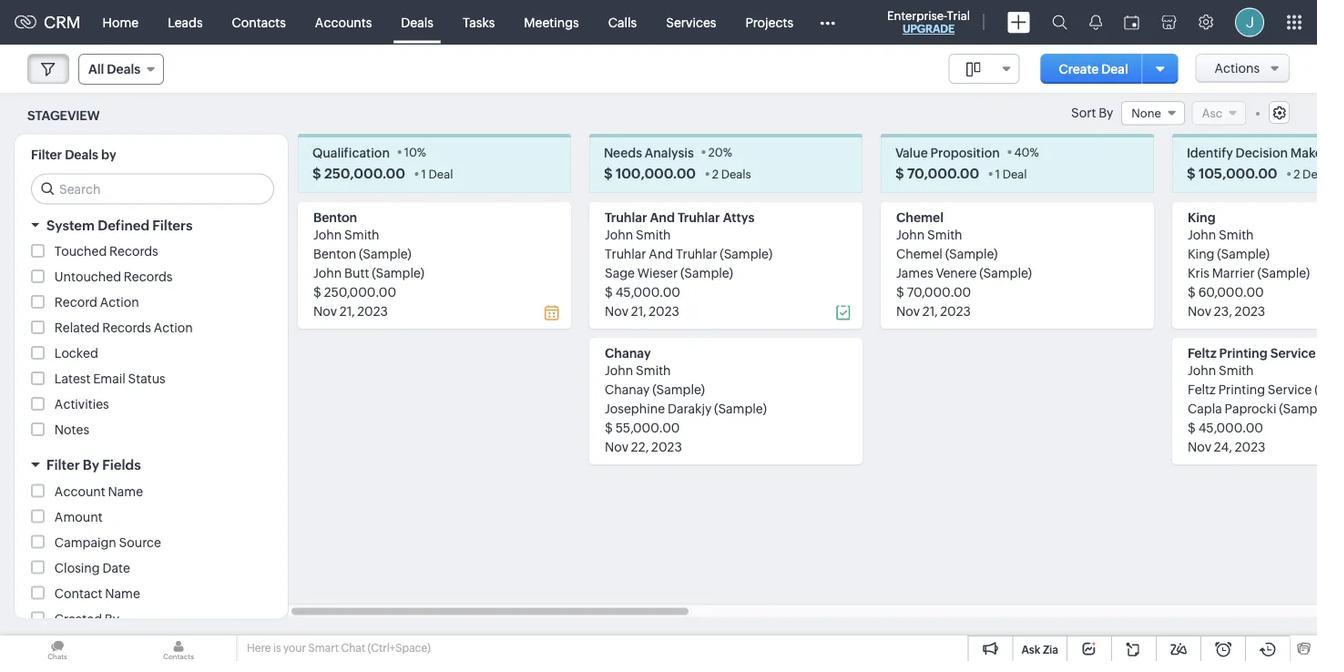 Task type: vqa. For each thing, say whether or not it's contained in the screenshot.
Shift days
no



Task type: locate. For each thing, give the bounding box(es) containing it.
by
[[1099, 106, 1114, 120], [83, 457, 99, 473], [105, 612, 119, 626]]

king up king (sample) link
[[1188, 210, 1216, 224]]

contacts
[[232, 15, 286, 30]]

deals right all
[[107, 62, 140, 77]]

1 horizontal spatial 1
[[996, 167, 1001, 181]]

45,000.00 down wieser
[[616, 285, 681, 299]]

all deals
[[88, 62, 140, 77]]

0 horizontal spatial %
[[417, 145, 427, 159]]

1 vertical spatial by
[[83, 457, 99, 473]]

by right the sort
[[1099, 106, 1114, 120]]

1 down proposition
[[996, 167, 1001, 181]]

nov left 24,
[[1188, 440, 1212, 454]]

signals image
[[1090, 15, 1103, 30]]

filter up account
[[46, 457, 80, 473]]

2 21, from the left
[[631, 304, 647, 318]]

45,000.00 inside 'feltz printing service john smith feltz printing service ( capla paprocki (samp $ 45,000.00 nov 24, 2023'
[[1199, 420, 1264, 435]]

45,000.00
[[616, 285, 681, 299], [1199, 420, 1264, 435]]

1 vertical spatial feltz
[[1188, 382, 1216, 397]]

(sample) up the kris marrier (sample) link
[[1218, 246, 1270, 261]]

0 vertical spatial 45,000.00
[[616, 285, 681, 299]]

action up status
[[154, 321, 193, 335]]

smith up chanay (sample) link
[[636, 363, 671, 378]]

nov for benton john smith benton (sample) john butt (sample) $ 250,000.00 nov 21, 2023
[[314, 304, 337, 318]]

$ down sage
[[605, 285, 613, 299]]

closing
[[55, 561, 100, 575]]

% right proposition
[[1030, 145, 1040, 159]]

1
[[422, 167, 426, 181], [996, 167, 1001, 181]]

21, inside benton john smith benton (sample) john butt (sample) $ 250,000.00 nov 21, 2023
[[340, 304, 355, 318]]

deals left by
[[65, 147, 98, 162]]

filter down stageview
[[31, 147, 62, 162]]

chemel up chemel (sample) link at the top of page
[[897, 210, 944, 224]]

signals element
[[1079, 0, 1114, 45]]

2 down 20
[[712, 167, 719, 181]]

0 vertical spatial name
[[108, 484, 143, 499]]

(sample) right darakjy
[[715, 401, 767, 416]]

21, down james
[[923, 304, 938, 318]]

(sample) right marrier
[[1258, 265, 1311, 280]]

2023 for king john smith king (sample) kris marrier (sample) $ 60,000.00 nov 23, 2023
[[1235, 304, 1266, 318]]

$ inside chanay john smith chanay (sample) josephine darakjy (sample) $ 55,000.00 nov 22, 2023
[[605, 420, 613, 435]]

by for filter
[[83, 457, 99, 473]]

1 1 deal from the left
[[422, 167, 453, 181]]

chemel (sample) link
[[897, 246, 998, 261]]

2 1 deal from the left
[[996, 167, 1028, 181]]

2 left de
[[1294, 167, 1301, 181]]

0 vertical spatial and
[[650, 210, 675, 224]]

1 vertical spatial chemel
[[897, 246, 943, 261]]

2 vertical spatial by
[[105, 612, 119, 626]]

% for $ 100,000.00
[[723, 145, 733, 159]]

king up kris
[[1188, 246, 1215, 261]]

truhlar
[[605, 210, 648, 224], [678, 210, 721, 224], [605, 246, 647, 261], [676, 246, 718, 261]]

1 deal down '10 %'
[[422, 167, 453, 181]]

70,000.00
[[908, 165, 980, 181], [907, 285, 972, 299]]

nov inside chanay john smith chanay (sample) josephine darakjy (sample) $ 55,000.00 nov 22, 2023
[[605, 440, 629, 454]]

$ inside truhlar and truhlar attys john smith truhlar and truhlar (sample) sage wieser (sample) $ 45,000.00 nov 21, 2023
[[605, 285, 613, 299]]

deal
[[1102, 62, 1129, 76], [429, 167, 453, 181], [1003, 167, 1028, 181]]

2 de
[[1294, 167, 1318, 181]]

james venere (sample) link
[[897, 265, 1033, 280]]

1 horizontal spatial by
[[105, 612, 119, 626]]

$ down john butt (sample) link
[[314, 285, 322, 299]]

upgrade
[[903, 23, 955, 35]]

1 vertical spatial 45,000.00
[[1199, 420, 1264, 435]]

0 horizontal spatial 21,
[[340, 304, 355, 318]]

de
[[1303, 167, 1318, 181]]

chemel up james
[[897, 246, 943, 261]]

$ inside king john smith king (sample) kris marrier (sample) $ 60,000.00 nov 23, 2023
[[1188, 285, 1196, 299]]

john down chanay link
[[605, 363, 634, 378]]

1 vertical spatial filter
[[46, 457, 80, 473]]

2 for 105,000.00
[[1294, 167, 1301, 181]]

activities
[[55, 397, 109, 412]]

proposition
[[931, 145, 1000, 159]]

untouched records
[[55, 270, 173, 284]]

deal right create
[[1102, 62, 1129, 76]]

2023 down sage wieser (sample) link
[[649, 304, 680, 318]]

record action
[[55, 295, 139, 310]]

2023 down the 60,000.00
[[1235, 304, 1266, 318]]

nov down john butt (sample) link
[[314, 304, 337, 318]]

nov inside chemel john smith chemel (sample) james venere (sample) $ 70,000.00 nov 21, 2023
[[897, 304, 920, 318]]

1 vertical spatial name
[[105, 586, 140, 601]]

deal right $ 250,000.00
[[429, 167, 453, 181]]

wieser
[[638, 265, 678, 280]]

nov inside king john smith king (sample) kris marrier (sample) $ 60,000.00 nov 23, 2023
[[1188, 304, 1212, 318]]

2 1 from the left
[[996, 167, 1001, 181]]

1 1 from the left
[[422, 167, 426, 181]]

1 vertical spatial action
[[154, 321, 193, 335]]

2023
[[358, 304, 388, 318], [649, 304, 680, 318], [941, 304, 971, 318], [1235, 304, 1266, 318], [652, 440, 682, 454], [1236, 440, 1266, 454]]

45,000.00 inside truhlar and truhlar attys john smith truhlar and truhlar (sample) sage wieser (sample) $ 45,000.00 nov 21, 2023
[[616, 285, 681, 299]]

by down contact name
[[105, 612, 119, 626]]

nov down sage
[[605, 304, 629, 318]]

create deal
[[1060, 62, 1129, 76]]

0 vertical spatial by
[[1099, 106, 1114, 120]]

kris
[[1188, 265, 1210, 280]]

sage wieser (sample) link
[[605, 265, 733, 280]]

1 vertical spatial benton
[[314, 246, 357, 261]]

0 vertical spatial action
[[100, 295, 139, 310]]

0 horizontal spatial 45,000.00
[[616, 285, 681, 299]]

2 horizontal spatial %
[[1030, 145, 1040, 159]]

deal inside create deal button
[[1102, 62, 1129, 76]]

105,000.00
[[1199, 165, 1278, 181]]

2023 inside chanay john smith chanay (sample) josephine darakjy (sample) $ 55,000.00 nov 22, 2023
[[652, 440, 682, 454]]

1 horizontal spatial action
[[154, 321, 193, 335]]

1 250,000.00 from the top
[[324, 165, 406, 181]]

john
[[314, 227, 342, 242], [605, 227, 634, 242], [897, 227, 925, 242], [1188, 227, 1217, 242], [314, 265, 342, 280], [605, 363, 634, 378], [1188, 363, 1217, 378]]

ask zia
[[1022, 644, 1059, 656]]

$ down josephine
[[605, 420, 613, 435]]

$ inside chemel john smith chemel (sample) james venere (sample) $ 70,000.00 nov 21, 2023
[[897, 285, 905, 299]]

2023 right 24,
[[1236, 440, 1266, 454]]

smith down truhlar and truhlar attys link at the top of the page
[[636, 227, 671, 242]]

filter for filter deals by
[[31, 147, 62, 162]]

% for $ 250,000.00
[[417, 145, 427, 159]]

needs
[[604, 145, 642, 159]]

system defined filters button
[[15, 209, 288, 241]]

250,000.00 down 'qualification'
[[324, 165, 406, 181]]

% right 'qualification'
[[417, 145, 427, 159]]

2023 down venere
[[941, 304, 971, 318]]

$ 70,000.00
[[896, 165, 980, 181]]

2 horizontal spatial deal
[[1102, 62, 1129, 76]]

search image
[[1053, 15, 1068, 30]]

2 % from the left
[[723, 145, 733, 159]]

$ down identify
[[1188, 165, 1196, 181]]

trial
[[947, 9, 971, 22]]

70,000.00 down value proposition
[[908, 165, 980, 181]]

smith inside king john smith king (sample) kris marrier (sample) $ 60,000.00 nov 23, 2023
[[1220, 227, 1255, 242]]

printing up paprocki
[[1219, 382, 1266, 397]]

None field
[[949, 54, 1020, 84]]

3 % from the left
[[1030, 145, 1040, 159]]

records
[[109, 244, 158, 259], [124, 270, 173, 284], [102, 321, 151, 335]]

1 % from the left
[[417, 145, 427, 159]]

21, for $ 70,000.00
[[923, 304, 938, 318]]

$ down 'qualification'
[[313, 165, 321, 181]]

2 horizontal spatial by
[[1099, 106, 1114, 120]]

smith for chemel john smith chemel (sample) james venere (sample) $ 70,000.00 nov 21, 2023
[[928, 227, 963, 242]]

enterprise-trial upgrade
[[888, 9, 971, 35]]

king
[[1188, 210, 1216, 224], [1188, 246, 1215, 261]]

0 vertical spatial records
[[109, 244, 158, 259]]

nov inside benton john smith benton (sample) john butt (sample) $ 250,000.00 nov 21, 2023
[[314, 304, 337, 318]]

21,
[[340, 304, 355, 318], [631, 304, 647, 318], [923, 304, 938, 318]]

john inside chanay john smith chanay (sample) josephine darakjy (sample) $ 55,000.00 nov 22, 2023
[[605, 363, 634, 378]]

3 21, from the left
[[923, 304, 938, 318]]

josephine darakjy (sample) link
[[605, 401, 767, 416]]

smith inside chanay john smith chanay (sample) josephine darakjy (sample) $ 55,000.00 nov 22, 2023
[[636, 363, 671, 378]]

2 vertical spatial records
[[102, 321, 151, 335]]

service
[[1271, 346, 1317, 360], [1268, 382, 1313, 397]]

feltz down 23,
[[1188, 346, 1217, 360]]

(sample) right venere
[[980, 265, 1033, 280]]

0 horizontal spatial 1
[[422, 167, 426, 181]]

created
[[55, 612, 102, 626]]

deals down 20 %
[[721, 167, 752, 181]]

stageview
[[27, 108, 100, 123]]

john up sage
[[605, 227, 634, 242]]

2 benton from the top
[[314, 246, 357, 261]]

0 vertical spatial chemel
[[897, 210, 944, 224]]

feltz
[[1188, 346, 1217, 360], [1188, 382, 1216, 397]]

1 horizontal spatial 45,000.00
[[1199, 420, 1264, 435]]

2 2 from the left
[[1294, 167, 1301, 181]]

deals
[[401, 15, 434, 30], [107, 62, 140, 77], [65, 147, 98, 162], [721, 167, 752, 181]]

action up related records action
[[100, 295, 139, 310]]

name
[[108, 484, 143, 499], [105, 586, 140, 601]]

records for related
[[102, 321, 151, 335]]

benton up butt
[[314, 246, 357, 261]]

1 vertical spatial 250,000.00
[[324, 285, 396, 299]]

records down record action
[[102, 321, 151, 335]]

21, down butt
[[340, 304, 355, 318]]

account
[[55, 484, 105, 499]]

tasks link
[[448, 0, 510, 44]]

2 horizontal spatial 21,
[[923, 304, 938, 318]]

smith up chemel (sample) link at the top of page
[[928, 227, 963, 242]]

printing up feltz printing service ( link on the bottom of the page
[[1220, 346, 1268, 360]]

0 vertical spatial 250,000.00
[[324, 165, 406, 181]]

1 down '10 %'
[[422, 167, 426, 181]]

1 horizontal spatial deal
[[1003, 167, 1028, 181]]

0 vertical spatial benton
[[314, 210, 357, 224]]

1 horizontal spatial 2
[[1294, 167, 1301, 181]]

21, inside chemel john smith chemel (sample) james venere (sample) $ 70,000.00 nov 21, 2023
[[923, 304, 938, 318]]

1 21, from the left
[[340, 304, 355, 318]]

decision
[[1236, 145, 1289, 159]]

name down date
[[105, 586, 140, 601]]

smith for chanay john smith chanay (sample) josephine darakjy (sample) $ 55,000.00 nov 22, 2023
[[636, 363, 671, 378]]

john down the king "link"
[[1188, 227, 1217, 242]]

smith up 'benton (sample)' link in the top of the page
[[345, 227, 380, 242]]

chemel link
[[897, 210, 944, 224]]

% up 2 deals
[[723, 145, 733, 159]]

All Deals field
[[78, 54, 164, 85]]

records down touched records
[[124, 270, 173, 284]]

2023 inside chemel john smith chemel (sample) james venere (sample) $ 70,000.00 nov 21, 2023
[[941, 304, 971, 318]]

1 king from the top
[[1188, 210, 1216, 224]]

1 horizontal spatial 1 deal
[[996, 167, 1028, 181]]

smith inside chemel john smith chemel (sample) james venere (sample) $ 70,000.00 nov 21, 2023
[[928, 227, 963, 242]]

records for untouched
[[124, 270, 173, 284]]

0 vertical spatial chanay
[[605, 346, 651, 360]]

deals for filter deals by
[[65, 147, 98, 162]]

45,000.00 up 24,
[[1199, 420, 1264, 435]]

truhlar down "$ 100,000.00"
[[605, 210, 648, 224]]

filter deals by
[[31, 147, 116, 162]]

60,000.00
[[1199, 285, 1265, 299]]

nov for chanay john smith chanay (sample) josephine darakjy (sample) $ 55,000.00 nov 22, 2023
[[605, 440, 629, 454]]

deals inside field
[[107, 62, 140, 77]]

john up capla
[[1188, 363, 1217, 378]]

printing
[[1220, 346, 1268, 360], [1219, 382, 1266, 397]]

name for account name
[[108, 484, 143, 499]]

0 vertical spatial filter
[[31, 147, 62, 162]]

2
[[712, 167, 719, 181], [1294, 167, 1301, 181]]

home link
[[88, 0, 153, 44]]

0 horizontal spatial 1 deal
[[422, 167, 453, 181]]

chanay up chanay (sample) link
[[605, 346, 651, 360]]

feltz up capla
[[1188, 382, 1216, 397]]

70,000.00 down venere
[[907, 285, 972, 299]]

1 horizontal spatial 21,
[[631, 304, 647, 318]]

2 250,000.00 from the top
[[324, 285, 396, 299]]

fields
[[102, 457, 141, 473]]

home
[[103, 15, 139, 30]]

by inside dropdown button
[[83, 457, 99, 473]]

2023 inside benton john smith benton (sample) john butt (sample) $ 250,000.00 nov 21, 2023
[[358, 304, 388, 318]]

1 vertical spatial king
[[1188, 246, 1215, 261]]

source
[[119, 535, 161, 550]]

benton john smith benton (sample) john butt (sample) $ 250,000.00 nov 21, 2023
[[314, 210, 425, 318]]

deals left tasks
[[401, 15, 434, 30]]

2 70,000.00 from the top
[[907, 285, 972, 299]]

250,000.00 inside benton john smith benton (sample) john butt (sample) $ 250,000.00 nov 21, 2023
[[324, 285, 396, 299]]

james
[[897, 265, 934, 280]]

smith up king (sample) link
[[1220, 227, 1255, 242]]

1 horizontal spatial %
[[723, 145, 733, 159]]

2023 for chanay john smith chanay (sample) josephine darakjy (sample) $ 55,000.00 nov 22, 2023
[[652, 440, 682, 454]]

24,
[[1215, 440, 1233, 454]]

by for created
[[105, 612, 119, 626]]

john down chemel link
[[897, 227, 925, 242]]

deal down 40
[[1003, 167, 1028, 181]]

nov
[[314, 304, 337, 318], [605, 304, 629, 318], [897, 304, 920, 318], [1188, 304, 1212, 318], [605, 440, 629, 454], [1188, 440, 1212, 454]]

chanay
[[605, 346, 651, 360], [605, 382, 650, 397]]

$
[[313, 165, 321, 181], [604, 165, 613, 181], [896, 165, 905, 181], [1188, 165, 1196, 181], [314, 285, 322, 299], [605, 285, 613, 299], [897, 285, 905, 299], [1188, 285, 1196, 299], [605, 420, 613, 435], [1188, 420, 1196, 435]]

latest
[[55, 372, 91, 386]]

benton up 'benton (sample)' link in the top of the page
[[314, 210, 357, 224]]

action
[[100, 295, 139, 310], [154, 321, 193, 335]]

enterprise-
[[888, 9, 947, 22]]

name down fields
[[108, 484, 143, 499]]

john inside truhlar and truhlar attys john smith truhlar and truhlar (sample) sage wieser (sample) $ 45,000.00 nov 21, 2023
[[605, 227, 634, 242]]

records down defined
[[109, 244, 158, 259]]

0 horizontal spatial 2
[[712, 167, 719, 181]]

1 vertical spatial chanay
[[605, 382, 650, 397]]

filter inside dropdown button
[[46, 457, 80, 473]]

chanay link
[[605, 346, 651, 360]]

1 vertical spatial 70,000.00
[[907, 285, 972, 299]]

$ down needs
[[604, 165, 613, 181]]

2023 right 22,
[[652, 440, 682, 454]]

filter for filter by fields
[[46, 457, 80, 473]]

0 vertical spatial feltz
[[1188, 346, 1217, 360]]

$ down capla
[[1188, 420, 1196, 435]]

2023 inside king john smith king (sample) kris marrier (sample) $ 60,000.00 nov 23, 2023
[[1235, 304, 1266, 318]]

smith inside benton john smith benton (sample) john butt (sample) $ 250,000.00 nov 21, 2023
[[345, 227, 380, 242]]

1 deal down 40
[[996, 167, 1028, 181]]

0 horizontal spatial by
[[83, 457, 99, 473]]

and up wieser
[[649, 246, 674, 261]]

chanay up josephine
[[605, 382, 650, 397]]

service up the (samp
[[1268, 382, 1313, 397]]

feltz printing service john smith feltz printing service ( capla paprocki (samp $ 45,000.00 nov 24, 2023
[[1188, 346, 1318, 454]]

service up (
[[1271, 346, 1317, 360]]

2 king from the top
[[1188, 246, 1215, 261]]

nov left 22,
[[605, 440, 629, 454]]

250,000.00
[[324, 165, 406, 181], [324, 285, 396, 299]]

deals for all deals
[[107, 62, 140, 77]]

smart
[[308, 643, 339, 655]]

nov down james
[[897, 304, 920, 318]]

21, down sage
[[631, 304, 647, 318]]

0 vertical spatial 70,000.00
[[908, 165, 980, 181]]

josephine
[[605, 401, 665, 416]]

2 feltz from the top
[[1188, 382, 1216, 397]]

profile element
[[1225, 0, 1276, 44]]

%
[[417, 145, 427, 159], [723, 145, 733, 159], [1030, 145, 1040, 159]]

(sample) down the attys
[[720, 246, 773, 261]]

john left butt
[[314, 265, 342, 280]]

1 2 from the left
[[712, 167, 719, 181]]

0 vertical spatial printing
[[1220, 346, 1268, 360]]

john down 'benton' link
[[314, 227, 342, 242]]

40
[[1015, 145, 1030, 159]]

250,000.00 down butt
[[324, 285, 396, 299]]

nov left 23,
[[1188, 304, 1212, 318]]

and down 100,000.00
[[650, 210, 675, 224]]

% for $ 70,000.00
[[1030, 145, 1040, 159]]

0 horizontal spatial deal
[[429, 167, 453, 181]]

70,000.00 inside chemel john smith chemel (sample) james venere (sample) $ 70,000.00 nov 21, 2023
[[907, 285, 972, 299]]

1 vertical spatial records
[[124, 270, 173, 284]]

date
[[102, 561, 130, 575]]

(
[[1315, 382, 1318, 397]]

1 chemel from the top
[[897, 210, 944, 224]]

$ down james
[[897, 285, 905, 299]]

0 vertical spatial king
[[1188, 210, 1216, 224]]

smith down feltz printing service 'link'
[[1220, 363, 1255, 378]]

$ down kris
[[1188, 285, 1196, 299]]



Task type: describe. For each thing, give the bounding box(es) containing it.
butt
[[345, 265, 369, 280]]

latest email status
[[55, 372, 166, 386]]

records for touched
[[109, 244, 158, 259]]

calls
[[609, 15, 637, 30]]

chanay (sample) link
[[605, 382, 705, 397]]

(sample) up josephine darakjy (sample) link at the bottom
[[653, 382, 705, 397]]

$ inside benton john smith benton (sample) john butt (sample) $ 250,000.00 nov 21, 2023
[[314, 285, 322, 299]]

name for contact name
[[105, 586, 140, 601]]

by for sort
[[1099, 106, 1114, 120]]

2 deals
[[712, 167, 752, 181]]

nov inside truhlar and truhlar attys john smith truhlar and truhlar (sample) sage wieser (sample) $ 45,000.00 nov 21, 2023
[[605, 304, 629, 318]]

status
[[128, 372, 166, 386]]

smith for benton john smith benton (sample) john butt (sample) $ 250,000.00 nov 21, 2023
[[345, 227, 380, 242]]

1 chanay from the top
[[605, 346, 651, 360]]

leads link
[[153, 0, 217, 44]]

1 deal for $ 70,000.00
[[996, 167, 1028, 181]]

touched
[[55, 244, 107, 259]]

crm
[[44, 13, 81, 32]]

nov for chemel john smith chemel (sample) james venere (sample) $ 70,000.00 nov 21, 2023
[[897, 304, 920, 318]]

qualification
[[313, 145, 390, 159]]

account name
[[55, 484, 143, 499]]

filters
[[153, 217, 193, 233]]

contacts image
[[121, 636, 236, 662]]

system defined filters
[[46, 217, 193, 233]]

10 %
[[404, 145, 427, 159]]

identify
[[1188, 145, 1234, 159]]

(sample) down truhlar and truhlar (sample) link
[[681, 265, 733, 280]]

john inside chemel john smith chemel (sample) james venere (sample) $ 70,000.00 nov 21, 2023
[[897, 227, 925, 242]]

smith for king john smith king (sample) kris marrier (sample) $ 60,000.00 nov 23, 2023
[[1220, 227, 1255, 242]]

nov inside 'feltz printing service john smith feltz printing service ( capla paprocki (samp $ 45,000.00 nov 24, 2023'
[[1188, 440, 1212, 454]]

projects link
[[731, 0, 808, 44]]

make
[[1291, 145, 1318, 159]]

capla
[[1188, 401, 1223, 416]]

1 vertical spatial and
[[649, 246, 674, 261]]

truhlar and truhlar attys link
[[605, 210, 755, 224]]

capla paprocki (samp link
[[1188, 401, 1318, 416]]

tasks
[[463, 15, 495, 30]]

$ 105,000.00
[[1188, 165, 1278, 181]]

locked
[[55, 346, 98, 361]]

create menu element
[[997, 0, 1042, 44]]

1 70,000.00 from the top
[[908, 165, 980, 181]]

leads
[[168, 15, 203, 30]]

king (sample) link
[[1188, 246, 1270, 261]]

here is your smart chat (ctrl+space)
[[247, 643, 431, 655]]

campaign
[[55, 535, 116, 550]]

touched records
[[55, 244, 158, 259]]

1 benton from the top
[[314, 210, 357, 224]]

related
[[55, 321, 100, 335]]

truhlar and truhlar (sample) link
[[605, 246, 773, 261]]

21, for $ 250,000.00
[[340, 304, 355, 318]]

ask
[[1022, 644, 1041, 656]]

chats image
[[0, 636, 115, 662]]

services link
[[652, 0, 731, 44]]

search element
[[1042, 0, 1079, 45]]

create deal button
[[1041, 54, 1147, 84]]

truhlar and truhlar attys john smith truhlar and truhlar (sample) sage wieser (sample) $ 45,000.00 nov 21, 2023
[[605, 210, 773, 318]]

analysis
[[645, 145, 694, 159]]

deals for 2 deals
[[721, 167, 752, 181]]

$ inside 'feltz printing service john smith feltz printing service ( capla paprocki (samp $ 45,000.00 nov 24, 2023'
[[1188, 420, 1196, 435]]

king link
[[1188, 210, 1216, 224]]

amount
[[55, 510, 103, 524]]

nov for king john smith king (sample) kris marrier (sample) $ 60,000.00 nov 23, 2023
[[1188, 304, 1212, 318]]

meetings link
[[510, 0, 594, 44]]

none
[[1132, 106, 1162, 120]]

defined
[[98, 217, 150, 233]]

benton link
[[314, 210, 357, 224]]

sage
[[605, 265, 635, 280]]

55,000.00
[[616, 420, 680, 435]]

profile image
[[1236, 8, 1265, 37]]

email
[[93, 372, 126, 386]]

darakjy
[[668, 401, 712, 416]]

(sample) up john butt (sample) link
[[359, 246, 412, 261]]

2 chemel from the top
[[897, 246, 943, 261]]

your
[[283, 643, 306, 655]]

2023 for benton john smith benton (sample) john butt (sample) $ 250,000.00 nov 21, 2023
[[358, 304, 388, 318]]

21, inside truhlar and truhlar attys john smith truhlar and truhlar (sample) sage wieser (sample) $ 45,000.00 nov 21, 2023
[[631, 304, 647, 318]]

created by
[[55, 612, 119, 626]]

untouched
[[55, 270, 121, 284]]

chemel john smith chemel (sample) james venere (sample) $ 70,000.00 nov 21, 2023
[[897, 210, 1033, 318]]

accounts
[[315, 15, 372, 30]]

create menu image
[[1008, 11, 1031, 33]]

$ 250,000.00
[[313, 165, 406, 181]]

deal for $ 250,000.00
[[429, 167, 453, 181]]

filter by fields button
[[15, 449, 288, 481]]

system
[[46, 217, 95, 233]]

is
[[273, 643, 281, 655]]

sort by
[[1072, 106, 1114, 120]]

john inside king john smith king (sample) kris marrier (sample) $ 60,000.00 nov 23, 2023
[[1188, 227, 1217, 242]]

marrier
[[1213, 265, 1256, 280]]

100,000.00
[[616, 165, 696, 181]]

contact
[[55, 586, 102, 601]]

10
[[404, 145, 417, 159]]

40 %
[[1015, 145, 1040, 159]]

here
[[247, 643, 271, 655]]

john inside 'feltz printing service john smith feltz printing service ( capla paprocki (samp $ 45,000.00 nov 24, 2023'
[[1188, 363, 1217, 378]]

1 deal for $ 250,000.00
[[422, 167, 453, 181]]

(sample) down 'benton (sample)' link in the top of the page
[[372, 265, 425, 280]]

record
[[55, 295, 97, 310]]

contacts link
[[217, 0, 301, 44]]

notes
[[55, 423, 89, 437]]

deal for $ 70,000.00
[[1003, 167, 1028, 181]]

identify decision make
[[1188, 145, 1318, 159]]

chanay john smith chanay (sample) josephine darakjy (sample) $ 55,000.00 nov 22, 2023
[[605, 346, 767, 454]]

by
[[101, 147, 116, 162]]

chat
[[341, 643, 366, 655]]

1 for 70,000.00
[[996, 167, 1001, 181]]

truhlar up truhlar and truhlar (sample) link
[[678, 210, 721, 224]]

Other Modules field
[[808, 8, 848, 37]]

$ 100,000.00
[[604, 165, 696, 181]]

0 vertical spatial service
[[1271, 346, 1317, 360]]

truhlar up sage wieser (sample) link
[[676, 246, 718, 261]]

Search text field
[[32, 174, 273, 204]]

1 vertical spatial service
[[1268, 382, 1313, 397]]

2023 for chemel john smith chemel (sample) james venere (sample) $ 70,000.00 nov 21, 2023
[[941, 304, 971, 318]]

benton (sample) link
[[314, 246, 412, 261]]

1 for 250,000.00
[[422, 167, 426, 181]]

services
[[666, 15, 717, 30]]

0 horizontal spatial action
[[100, 295, 139, 310]]

accounts link
[[301, 0, 387, 44]]

2 for 100,000.00
[[712, 167, 719, 181]]

calendar image
[[1125, 15, 1140, 30]]

venere
[[936, 265, 977, 280]]

$ down value
[[896, 165, 905, 181]]

value proposition
[[896, 145, 1000, 159]]

closing date
[[55, 561, 130, 575]]

campaign source
[[55, 535, 161, 550]]

size image
[[967, 61, 981, 77]]

smith inside 'feltz printing service john smith feltz printing service ( capla paprocki (samp $ 45,000.00 nov 24, 2023'
[[1220, 363, 1255, 378]]

value
[[896, 145, 929, 159]]

truhlar up sage
[[605, 246, 647, 261]]

None field
[[1122, 101, 1186, 125]]

2023 inside truhlar and truhlar attys john smith truhlar and truhlar (sample) sage wieser (sample) $ 45,000.00 nov 21, 2023
[[649, 304, 680, 318]]

kris marrier (sample) link
[[1188, 265, 1311, 280]]

2023 inside 'feltz printing service john smith feltz printing service ( capla paprocki (samp $ 45,000.00 nov 24, 2023'
[[1236, 440, 1266, 454]]

1 feltz from the top
[[1188, 346, 1217, 360]]

feltz printing service ( link
[[1188, 382, 1318, 397]]

2 chanay from the top
[[605, 382, 650, 397]]

1 vertical spatial printing
[[1219, 382, 1266, 397]]

meetings
[[524, 15, 579, 30]]

smith inside truhlar and truhlar attys john smith truhlar and truhlar (sample) sage wieser (sample) $ 45,000.00 nov 21, 2023
[[636, 227, 671, 242]]

(sample) up james venere (sample) link
[[946, 246, 998, 261]]

(ctrl+space)
[[368, 643, 431, 655]]

feltz printing service link
[[1188, 346, 1317, 360]]



